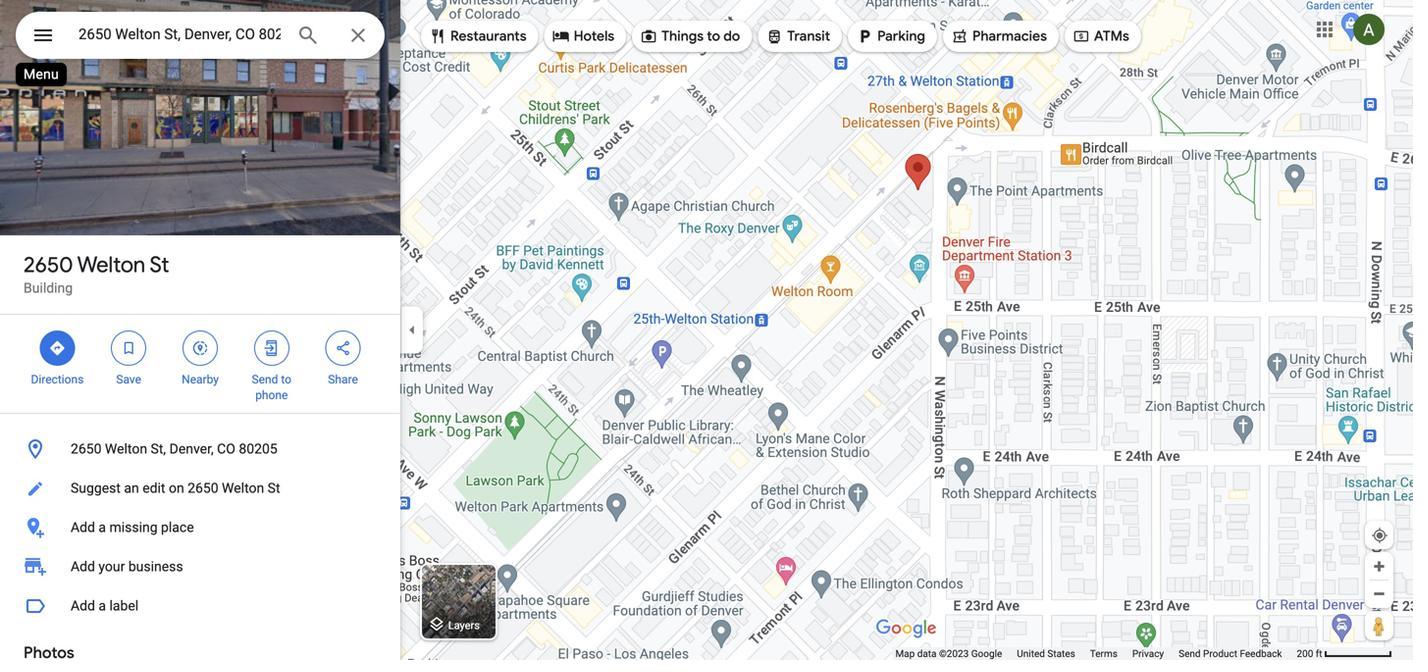 Task type: describe. For each thing, give the bounding box(es) containing it.
ft
[[1316, 648, 1323, 660]]

2650 Welton St, Denver, CO 80205 field
[[16, 12, 385, 59]]

2650 welton st, denver, co 80205 button
[[0, 430, 401, 469]]


[[766, 26, 784, 47]]

80205
[[239, 441, 278, 457]]

parking
[[878, 27, 926, 45]]


[[48, 338, 66, 359]]

add for add your business
[[71, 559, 95, 575]]

pharmacies
[[973, 27, 1047, 45]]

transit
[[788, 27, 831, 45]]

united states
[[1017, 648, 1076, 660]]


[[120, 338, 138, 359]]

none field inside 2650 welton st, denver, co 80205 field
[[79, 23, 281, 46]]

 parking
[[856, 26, 926, 47]]

suggest an edit on 2650 welton st
[[71, 481, 280, 497]]

suggest an edit on 2650 welton st button
[[0, 469, 401, 509]]

restaurants
[[451, 27, 527, 45]]

terms button
[[1090, 648, 1118, 661]]

 search field
[[16, 12, 385, 63]]

add your business
[[71, 559, 183, 575]]


[[429, 26, 447, 47]]

200
[[1297, 648, 1314, 660]]

share
[[328, 373, 358, 387]]

send for send to phone
[[252, 373, 278, 387]]

st inside button
[[268, 481, 280, 497]]

google account: angela cha  
(angela.cha@adept.ai) image
[[1354, 14, 1385, 45]]

st,
[[151, 441, 166, 457]]


[[856, 26, 874, 47]]


[[1073, 26, 1091, 47]]

 atms
[[1073, 26, 1130, 47]]

show your location image
[[1371, 527, 1389, 545]]

2 vertical spatial welton
[[222, 481, 264, 497]]

2650 inside suggest an edit on 2650 welton st button
[[188, 481, 219, 497]]

atms
[[1095, 27, 1130, 45]]

2650 welton st main content
[[0, 0, 401, 661]]

edit
[[143, 481, 165, 497]]

denver,
[[169, 441, 214, 457]]

an
[[124, 481, 139, 497]]

a for missing
[[99, 520, 106, 536]]

©2023
[[939, 648, 969, 660]]

collapse side panel image
[[402, 320, 423, 341]]

zoom out image
[[1372, 587, 1387, 602]]

2650 for st
[[24, 251, 73, 279]]

 things to do
[[640, 26, 740, 47]]

united states button
[[1017, 648, 1076, 661]]

place
[[161, 520, 194, 536]]

 hotels
[[552, 26, 615, 47]]

save
[[116, 373, 141, 387]]

add a label button
[[0, 587, 401, 626]]


[[334, 338, 352, 359]]

feedback
[[1240, 648, 1283, 660]]

building
[[24, 280, 73, 296]]

co
[[217, 441, 236, 457]]

send product feedback button
[[1179, 648, 1283, 661]]

show street view coverage image
[[1366, 612, 1394, 641]]



Task type: locate. For each thing, give the bounding box(es) containing it.
google maps element
[[0, 0, 1414, 661]]

0 vertical spatial a
[[99, 520, 106, 536]]

layers
[[448, 620, 480, 632]]

st
[[150, 251, 169, 279], [268, 481, 280, 497]]

add a label
[[71, 598, 139, 615]]

2650 inside 2650 welton st building
[[24, 251, 73, 279]]

footer containing map data ©2023 google
[[896, 648, 1297, 661]]

0 horizontal spatial to
[[281, 373, 292, 387]]

welton down 80205
[[222, 481, 264, 497]]

0 vertical spatial welton
[[77, 251, 145, 279]]

send product feedback
[[1179, 648, 1283, 660]]

to inside  things to do
[[707, 27, 721, 45]]

1 add from the top
[[71, 520, 95, 536]]

None field
[[79, 23, 281, 46]]

add down suggest
[[71, 520, 95, 536]]

hotels
[[574, 27, 615, 45]]

add your business link
[[0, 548, 401, 587]]

terms
[[1090, 648, 1118, 660]]

footer inside google maps "element"
[[896, 648, 1297, 661]]


[[640, 26, 658, 47]]

1 vertical spatial a
[[99, 598, 106, 615]]

send to phone
[[252, 373, 292, 403]]

200 ft
[[1297, 648, 1323, 660]]

add for add a label
[[71, 598, 95, 615]]

business
[[128, 559, 183, 575]]

2 vertical spatial 2650
[[188, 481, 219, 497]]

welton inside 2650 welton st building
[[77, 251, 145, 279]]


[[263, 338, 281, 359]]

add inside add a missing place button
[[71, 520, 95, 536]]

welton left the st,
[[105, 441, 147, 457]]

data
[[918, 648, 937, 660]]

0 horizontal spatial send
[[252, 373, 278, 387]]

0 vertical spatial 2650
[[24, 251, 73, 279]]

add inside add your business link
[[71, 559, 95, 575]]

add left label
[[71, 598, 95, 615]]

a left missing
[[99, 520, 106, 536]]

 transit
[[766, 26, 831, 47]]

welton for st
[[77, 251, 145, 279]]

1 horizontal spatial send
[[1179, 648, 1201, 660]]

0 vertical spatial st
[[150, 251, 169, 279]]

2650 inside 2650 welton st, denver, co 80205 button
[[71, 441, 102, 457]]

2650 up suggest
[[71, 441, 102, 457]]

send left product
[[1179, 648, 1201, 660]]

send up the phone
[[252, 373, 278, 387]]

welton
[[77, 251, 145, 279], [105, 441, 147, 457], [222, 481, 264, 497]]

a for label
[[99, 598, 106, 615]]

0 vertical spatial to
[[707, 27, 721, 45]]

suggest
[[71, 481, 121, 497]]

privacy
[[1133, 648, 1164, 660]]

2650 right the on
[[188, 481, 219, 497]]

1 vertical spatial welton
[[105, 441, 147, 457]]


[[951, 26, 969, 47]]

2 add from the top
[[71, 559, 95, 575]]

2650 welton st, denver, co 80205
[[71, 441, 278, 457]]

map
[[896, 648, 915, 660]]

2 vertical spatial add
[[71, 598, 95, 615]]

actions for 2650 welton st region
[[0, 315, 401, 413]]

to inside the "send to phone"
[[281, 373, 292, 387]]


[[31, 21, 55, 50]]

on
[[169, 481, 184, 497]]

directions
[[31, 373, 84, 387]]

privacy button
[[1133, 648, 1164, 661]]

welton for st,
[[105, 441, 147, 457]]

send
[[252, 373, 278, 387], [1179, 648, 1201, 660]]

0 vertical spatial send
[[252, 373, 278, 387]]

2650 for st,
[[71, 441, 102, 457]]

add a missing place button
[[0, 509, 401, 548]]

send inside the "send to phone"
[[252, 373, 278, 387]]

add left your
[[71, 559, 95, 575]]

2 a from the top
[[99, 598, 106, 615]]

 button
[[16, 12, 71, 63]]

1 vertical spatial send
[[1179, 648, 1201, 660]]

welton up 
[[77, 251, 145, 279]]

send for send product feedback
[[1179, 648, 1201, 660]]

your
[[99, 559, 125, 575]]

label
[[109, 598, 139, 615]]

to up the phone
[[281, 373, 292, 387]]

st inside 2650 welton st building
[[150, 251, 169, 279]]

google
[[972, 648, 1003, 660]]

things
[[662, 27, 704, 45]]

 pharmacies
[[951, 26, 1047, 47]]

map data ©2023 google
[[896, 648, 1003, 660]]

a left label
[[99, 598, 106, 615]]

200 ft button
[[1297, 648, 1393, 660]]

1 a from the top
[[99, 520, 106, 536]]

do
[[724, 27, 740, 45]]

1 vertical spatial 2650
[[71, 441, 102, 457]]

states
[[1048, 648, 1076, 660]]

united
[[1017, 648, 1045, 660]]


[[191, 338, 209, 359]]

footer
[[896, 648, 1297, 661]]

nearby
[[182, 373, 219, 387]]

to left do
[[707, 27, 721, 45]]

to
[[707, 27, 721, 45], [281, 373, 292, 387]]

2650 up the building
[[24, 251, 73, 279]]

1 horizontal spatial st
[[268, 481, 280, 497]]

0 vertical spatial add
[[71, 520, 95, 536]]

 restaurants
[[429, 26, 527, 47]]

add a missing place
[[71, 520, 194, 536]]

zoom in image
[[1372, 560, 1387, 574]]

1 vertical spatial add
[[71, 559, 95, 575]]

add
[[71, 520, 95, 536], [71, 559, 95, 575], [71, 598, 95, 615]]

2650 welton st building
[[24, 251, 169, 296]]

phone
[[255, 389, 288, 403]]

2650
[[24, 251, 73, 279], [71, 441, 102, 457], [188, 481, 219, 497]]

add for add a missing place
[[71, 520, 95, 536]]

0 horizontal spatial st
[[150, 251, 169, 279]]

1 horizontal spatial to
[[707, 27, 721, 45]]

3 add from the top
[[71, 598, 95, 615]]

product
[[1204, 648, 1238, 660]]

1 vertical spatial st
[[268, 481, 280, 497]]


[[552, 26, 570, 47]]

a
[[99, 520, 106, 536], [99, 598, 106, 615]]

missing
[[109, 520, 158, 536]]

1 vertical spatial to
[[281, 373, 292, 387]]

add inside add a label button
[[71, 598, 95, 615]]

send inside button
[[1179, 648, 1201, 660]]



Task type: vqa. For each thing, say whether or not it's contained in the screenshot.


